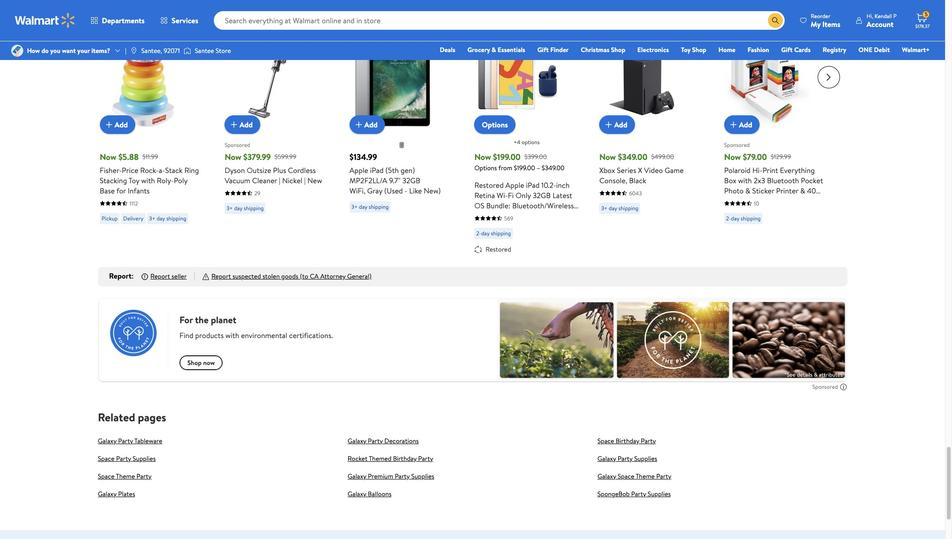 Task type: describe. For each thing, give the bounding box(es) containing it.
5
[[925, 10, 928, 18]]

shipping for $379.99
[[244, 192, 264, 200]]

do
[[41, 46, 49, 55]]

1 horizontal spatial 3+ day shipping
[[352, 191, 389, 199]]

space party supplies link
[[98, 442, 156, 451]]

santee, 92071
[[141, 46, 180, 55]]

toy inside now $5.88 fisher-price rock-a-stack ring stacking toy with roly-poly base for infants
[[129, 163, 140, 173]]

rocket themed birthday party link
[[348, 442, 434, 451]]

1 horizontal spatial 3+
[[352, 191, 358, 199]]

you
[[50, 46, 60, 55]]

 image for santee, 92071
[[130, 47, 138, 54]]

now for $199.00
[[475, 139, 491, 151]]

party up galaxy space theme party
[[618, 442, 633, 451]]

debit
[[874, 45, 890, 54]]

gen)
[[401, 153, 415, 163]]

party up space party supplies
[[118, 424, 133, 433]]

 image for santee store
[[184, 46, 191, 55]]

search icon image
[[772, 17, 780, 24]]

party down space party supplies
[[137, 459, 152, 469]]

party right birthday at the left bottom
[[418, 442, 434, 451]]

best
[[478, 14, 489, 22]]

outsize
[[247, 153, 271, 163]]

spongebob
[[598, 477, 630, 486]]

everything
[[780, 153, 815, 163]]

$599.99
[[275, 140, 297, 149]]

+4 options
[[514, 126, 540, 134]]

report seller
[[150, 259, 187, 269]]

party down galaxy space theme party link
[[632, 477, 647, 486]]

home link
[[715, 45, 740, 55]]

hi,
[[867, 12, 874, 20]]

hi, kendall p account
[[867, 12, 897, 29]]

report for report seller
[[150, 259, 170, 269]]

finder
[[551, 45, 569, 54]]

bluetooth
[[767, 163, 800, 173]]

product group containing add
[[350, 9, 454, 244]]

1 vertical spatial print
[[789, 184, 805, 194]]

gift for gift cards
[[782, 45, 793, 54]]

rocket themed birthday party
[[348, 442, 434, 451]]

store
[[216, 46, 231, 55]]

fisher-
[[100, 153, 122, 163]]

home
[[719, 45, 736, 54]]

rocket
[[348, 442, 368, 451]]

roly-
[[157, 163, 174, 173]]

rock-
[[140, 153, 159, 163]]

party up "space theme party"
[[116, 442, 131, 451]]

1 vertical spatial $199.00
[[514, 151, 535, 160]]

polaroid
[[725, 153, 751, 163]]

dyson
[[225, 153, 245, 163]]

to-
[[779, 184, 789, 194]]

goods
[[281, 259, 299, 269]]

hi-
[[753, 153, 763, 163]]

add to cart image for $379.99
[[228, 107, 240, 118]]

items?
[[91, 46, 110, 55]]

day for xbox
[[609, 192, 617, 200]]

shop for christmas shop
[[611, 45, 626, 54]]

pocket
[[801, 163, 824, 173]]

29
[[254, 177, 261, 185]]

christmas
[[581, 45, 610, 54]]

fashion link
[[744, 45, 774, 55]]

now $5.88 fisher-price rock-a-stack ring stacking toy with roly-poly base for infants
[[100, 139, 199, 184]]

restored apple ipad 10.2-inch retina wi-fi only 32gb latest os bundle: bluetooth/wireless airbuds by certified 2 day express (refurbished) image
[[475, 28, 561, 114]]

cards
[[795, 45, 811, 54]]

sticker
[[753, 173, 775, 184]]

bought
[[117, 15, 134, 23]]

infants
[[128, 173, 150, 184]]

galaxy party supplies
[[598, 442, 658, 451]]

restored for restored apple ipad 10.2-inch retina wi-fi only 32gb latest os bundle: bluetooth/wireless airbuds by certified 2 day express (refurbished)
[[475, 168, 504, 178]]

airbuds
[[475, 199, 499, 209]]

seller for report seller
[[172, 259, 187, 269]]

ipad inside apple ipad (5th gen) mp2f2ll/a 9.7" 32gb wifi, gray (used - like new)
[[370, 153, 384, 163]]

for
[[116, 173, 126, 184]]

40
[[807, 173, 816, 184]]

day down wifi, gray
[[359, 191, 368, 199]]

wifi, gray
[[350, 173, 383, 184]]

galaxy balloons
[[348, 477, 392, 486]]

paper
[[806, 184, 825, 194]]

9.7"
[[389, 163, 401, 173]]

galaxy party supplies link
[[598, 442, 658, 451]]

now inside sponsored now $379.99 $599.99 dyson outsize plus cordless vacuum cleaner | nickel | new
[[225, 139, 241, 151]]

product group containing now $379.99
[[225, 9, 329, 244]]

product group containing now $5.88
[[100, 9, 204, 244]]

black
[[629, 163, 647, 173]]

yesterday
[[149, 15, 173, 23]]

space down galaxy party supplies link
[[618, 459, 635, 469]]

92071
[[164, 46, 180, 55]]

christmas shop link
[[577, 45, 630, 55]]

$349.00 inside now $199.00 $399.00 options from $199.00 – $349.00
[[542, 151, 565, 160]]

now for $349.00
[[600, 139, 616, 151]]

add to favorites list, xbox series x video game console, black image
[[671, 32, 682, 43]]

add for $79.00
[[739, 107, 753, 117]]

party down birthday at the left bottom
[[395, 459, 410, 469]]

want
[[62, 46, 76, 55]]

premium
[[368, 459, 393, 469]]

space theme party
[[98, 459, 152, 469]]

seller for best seller
[[490, 14, 503, 22]]

sponsored now $79.00 $129.99 polaroid hi-print everything box with 2x3 bluetooth pocket photo & sticker printer & 40 sheets of ready-to-print paper
[[725, 129, 825, 194]]

10.2-
[[542, 168, 556, 178]]

deal for sponsored
[[728, 14, 739, 22]]

3+ for xbox
[[601, 192, 608, 200]]

from
[[499, 151, 513, 160]]

$349.00 inside now $349.00 xbox series x video game console, black
[[618, 139, 648, 151]]

xbox series x video game console, black image
[[600, 28, 686, 114]]

reduced price
[[228, 14, 263, 22]]

bluetooth/wireless
[[513, 188, 574, 199]]

galaxy space theme party
[[598, 459, 672, 469]]

box
[[725, 163, 737, 173]]

cleaner
[[252, 163, 277, 173]]

3 add button from the left
[[350, 103, 385, 122]]

attorney
[[320, 259, 346, 269]]

walmart+ link
[[898, 45, 934, 55]]

bundle:
[[487, 188, 511, 199]]

galaxy for galaxy space theme party
[[598, 459, 616, 469]]

restored for restored
[[486, 232, 511, 242]]

now inside sponsored now $79.00 $129.99 polaroid hi-print everything box with 2x3 bluetooth pocket photo & sticker printer & 40 sheets of ready-to-print paper
[[725, 139, 741, 151]]

supplies for space party supplies
[[133, 442, 156, 451]]

add for fisher-
[[115, 107, 128, 117]]

1112
[[130, 187, 138, 195]]

ad disclaimer and feedback image
[[840, 371, 848, 378]]

supplies for galaxy party supplies
[[634, 442, 658, 451]]

party up spongebob party supplies link
[[657, 459, 672, 469]]

galaxy for galaxy party tableware
[[98, 424, 117, 433]]

add button for $379.99
[[225, 103, 260, 122]]

retina
[[475, 178, 495, 188]]

departments button
[[83, 9, 153, 32]]

options inside now $199.00 $399.00 options from $199.00 – $349.00
[[475, 151, 497, 160]]

options link
[[475, 103, 516, 122]]

shipping down wifi, gray
[[369, 191, 389, 199]]

$79.00
[[743, 139, 767, 151]]

32gb inside restored apple ipad 10.2-inch retina wi-fi only 32gb latest os bundle: bluetooth/wireless airbuds by certified 2 day express (refurbished)
[[533, 178, 551, 188]]

account
[[867, 19, 894, 29]]

shipping down 569
[[491, 217, 511, 225]]

0 horizontal spatial 2-day shipping
[[477, 217, 511, 225]]

0 horizontal spatial print
[[763, 153, 779, 163]]

report for report :
[[109, 259, 132, 269]]

sponsored for $79.00
[[725, 129, 750, 137]]

x
[[638, 153, 643, 163]]

stolen
[[263, 259, 280, 269]]

:
[[132, 259, 134, 269]]

ipad inside restored apple ipad 10.2-inch retina wi-fi only 32gb latest os bundle: bluetooth/wireless airbuds by certified 2 day express (refurbished)
[[526, 168, 540, 178]]

fisher-price rock-a-stack ring stacking toy with roly-poly base for infants image
[[100, 28, 186, 114]]

day for $379.99
[[234, 192, 243, 200]]

space party supplies
[[98, 442, 156, 451]]

toy inside 'link'
[[681, 45, 691, 54]]

services
[[172, 15, 198, 26]]



Task type: locate. For each thing, give the bounding box(es) containing it.
now up the dyson
[[225, 139, 241, 151]]

restored apple ipad 10.2-inch retina wi-fi only 32gb latest os bundle: bluetooth/wireless airbuds by certified 2 day express (refurbished)
[[475, 168, 574, 219]]

dyson outsize plus cordless vacuum cleaner | nickel | new image
[[225, 28, 311, 114]]

2 add from the left
[[240, 107, 253, 117]]

1 horizontal spatial  image
[[130, 47, 138, 54]]

now up polaroid at the right top of the page
[[725, 139, 741, 151]]

3+ down vacuum
[[227, 192, 233, 200]]

with inside sponsored now $79.00 $129.99 polaroid hi-print everything box with 2x3 bluetooth pocket photo & sticker printer & 40 sheets of ready-to-print paper
[[739, 163, 752, 173]]

0 horizontal spatial with
[[141, 163, 155, 173]]

sponsored left ad disclaimer and feedback "icon"
[[813, 371, 838, 379]]

3 add to cart image from the left
[[728, 107, 739, 118]]

2 horizontal spatial report
[[211, 259, 231, 269]]

gift cards link
[[777, 45, 815, 55]]

3 now from the left
[[475, 139, 491, 151]]

| left new
[[304, 163, 306, 173]]

options up from
[[482, 107, 508, 118]]

32gb inside apple ipad (5th gen) mp2f2ll/a 9.7" 32gb wifi, gray (used - like new)
[[403, 163, 421, 173]]

1 horizontal spatial |
[[279, 163, 281, 173]]

2 add to cart image from the left
[[228, 107, 240, 118]]

add to favorites list, polaroid hi-print everything box with 2x3 bluetooth pocket photo & sticker printer & 40 sheets of ready-to-print paper image
[[796, 32, 807, 43]]

1 vertical spatial 2-
[[477, 217, 482, 225]]

& right grocery
[[492, 45, 496, 54]]

grocery & essentials link
[[463, 45, 530, 55]]

galaxy space theme party link
[[598, 459, 672, 469]]

apple inside restored apple ipad 10.2-inch retina wi-fi only 32gb latest os bundle: bluetooth/wireless airbuds by certified 2 day express (refurbished)
[[506, 168, 525, 178]]

1 horizontal spatial report
[[150, 259, 170, 269]]

space for space theme party
[[98, 459, 115, 469]]

1 horizontal spatial ipad
[[526, 168, 540, 178]]

ipad left 10.2- at the top right
[[526, 168, 540, 178]]

1 horizontal spatial print
[[789, 184, 805, 194]]

stacking
[[100, 163, 127, 173]]

birthday
[[393, 442, 417, 451]]

space
[[98, 442, 115, 451], [98, 459, 115, 469], [618, 459, 635, 469]]

a-
[[159, 153, 165, 163]]

toy shop link
[[677, 45, 711, 55]]

now inside now $199.00 $399.00 options from $199.00 – $349.00
[[475, 139, 491, 151]]

theme up plates
[[116, 459, 135, 469]]

1 horizontal spatial deal
[[728, 14, 739, 22]]

sheets
[[725, 184, 746, 194]]

2-day shipping down of
[[726, 202, 761, 210]]

0 horizontal spatial add to cart image
[[353, 107, 365, 118]]

32gb right only
[[533, 178, 551, 188]]

4 product group from the left
[[475, 9, 579, 244]]

apple ipad (5th gen) mp2f2ll/a 9.7" 32gb wifi, gray (used - like new) image
[[350, 28, 436, 114]]

pickup
[[102, 202, 118, 210]]

report :
[[109, 259, 134, 269]]

ipad left (5th
[[370, 153, 384, 163]]

5 add from the left
[[739, 107, 753, 117]]

apple down from
[[506, 168, 525, 178]]

2 horizontal spatial |
[[304, 163, 306, 173]]

0 vertical spatial print
[[763, 153, 779, 163]]

& left 40
[[801, 173, 806, 184]]

with inside now $5.88 fisher-price rock-a-stack ring stacking toy with roly-poly base for infants
[[141, 163, 155, 173]]

1 horizontal spatial shop
[[692, 45, 707, 54]]

1 vertical spatial 2-day shipping
[[477, 217, 511, 225]]

now up xbox
[[600, 139, 616, 151]]

product group containing now $199.00
[[475, 9, 579, 244]]

add button for fisher-
[[100, 103, 135, 122]]

sponsored up $379.99
[[225, 129, 250, 137]]

1 deal from the left
[[603, 14, 614, 22]]

delivery
[[123, 202, 143, 210]]

2 horizontal spatial &
[[801, 173, 806, 184]]

vacuum
[[225, 163, 250, 173]]

0 horizontal spatial seller
[[172, 259, 187, 269]]

6 product group from the left
[[725, 9, 829, 244]]

galaxy up galaxy space theme party
[[598, 442, 616, 451]]

one debit
[[859, 45, 890, 54]]

0 horizontal spatial add to cart image
[[103, 107, 115, 118]]

os
[[475, 188, 485, 199]]

report suspected stolen goods (to ca attorney general)
[[211, 259, 372, 269]]

one debit link
[[855, 45, 895, 55]]

now for $5.88
[[100, 139, 116, 151]]

gift inside gift finder link
[[538, 45, 549, 54]]

one
[[859, 45, 873, 54]]

print down "$129.99"
[[763, 153, 779, 163]]

options inside options 'link'
[[482, 107, 508, 118]]

shipping for $79.00
[[741, 202, 761, 210]]

| right the items?
[[125, 46, 126, 55]]

printer
[[777, 173, 799, 184]]

now inside now $349.00 xbox series x video game console, black
[[600, 139, 616, 151]]

1 vertical spatial 32gb
[[533, 178, 551, 188]]

1 vertical spatial restored
[[486, 232, 511, 242]]

2-day shipping down airbuds
[[477, 217, 511, 225]]

my
[[811, 19, 821, 29]]

0 vertical spatial seller
[[490, 14, 503, 22]]

 image
[[11, 45, 23, 57], [184, 46, 191, 55], [130, 47, 138, 54]]

0 horizontal spatial 2-
[[477, 217, 482, 225]]

restored down 'express'
[[486, 232, 511, 242]]

3 add from the left
[[365, 107, 378, 117]]

0 horizontal spatial &
[[492, 45, 496, 54]]

0 horizontal spatial report
[[109, 259, 132, 269]]

add to cart image for apple ipad (5th gen) mp2f2ll/a 9.7" 32gb wifi, gray (used - like new)
[[353, 107, 365, 118]]

nickel
[[282, 163, 303, 173]]

galaxy left plates
[[98, 477, 117, 486]]

galaxy left the balloons
[[348, 477, 367, 486]]

2 now from the left
[[225, 139, 241, 151]]

1 add to cart image from the left
[[103, 107, 115, 118]]

santee,
[[141, 46, 162, 55]]

polaroid hi-print everything box with 2x3 bluetooth pocket photo & sticker printer & 40 sheets of ready-to-print paper image
[[725, 28, 811, 114]]

0 horizontal spatial 3+
[[227, 192, 233, 200]]

cordless
[[288, 153, 316, 163]]

0 vertical spatial 2-
[[726, 202, 731, 210]]

0 horizontal spatial ipad
[[370, 153, 384, 163]]

0 horizontal spatial $349.00
[[542, 151, 565, 160]]

space up "space theme party"
[[98, 442, 115, 451]]

add for xbox
[[614, 107, 628, 117]]

0 vertical spatial toy
[[681, 45, 691, 54]]

shop inside toy shop 'link'
[[692, 45, 707, 54]]

gift cards
[[782, 45, 811, 54]]

space for space party supplies
[[98, 442, 115, 451]]

1 product group from the left
[[100, 9, 204, 244]]

0 horizontal spatial 3+ day shipping
[[227, 192, 264, 200]]

0 vertical spatial ipad
[[370, 153, 384, 163]]

registry
[[823, 45, 847, 54]]

galaxy for galaxy premium party supplies
[[348, 459, 367, 469]]

galaxy up space party supplies
[[98, 424, 117, 433]]

add button for $79.00
[[725, 103, 760, 122]]

shop right christmas
[[611, 45, 626, 54]]

1 horizontal spatial $349.00
[[618, 139, 648, 151]]

shop left home link
[[692, 45, 707, 54]]

4 add button from the left
[[600, 103, 635, 122]]

product group containing now $79.00
[[725, 9, 829, 244]]

2 gift from the left
[[782, 45, 793, 54]]

(5th
[[386, 153, 399, 163]]

 image for how do you want your items?
[[11, 45, 23, 57]]

balloons
[[368, 477, 392, 486]]

1 horizontal spatial add to cart image
[[228, 107, 240, 118]]

1 horizontal spatial 32gb
[[533, 178, 551, 188]]

1 now from the left
[[100, 139, 116, 151]]

gift for gift finder
[[538, 45, 549, 54]]

party
[[118, 424, 133, 433], [116, 442, 131, 451], [418, 442, 434, 451], [618, 442, 633, 451], [137, 459, 152, 469], [395, 459, 410, 469], [657, 459, 672, 469], [632, 477, 647, 486]]

1 vertical spatial ipad
[[526, 168, 540, 178]]

0 horizontal spatial deal
[[603, 14, 614, 22]]

apple up wifi, gray
[[350, 153, 368, 163]]

3+ day shipping down 29
[[227, 192, 264, 200]]

gift inside "gift cards" link
[[782, 45, 793, 54]]

0 horizontal spatial toy
[[129, 163, 140, 173]]

32gb right 9.7"
[[403, 163, 421, 173]]

day for $79.00
[[731, 202, 740, 210]]

5 now from the left
[[725, 139, 741, 151]]

0 horizontal spatial sponsored
[[225, 129, 250, 137]]

day down airbuds
[[482, 217, 490, 225]]

1 vertical spatial seller
[[172, 259, 187, 269]]

2 deal from the left
[[728, 14, 739, 22]]

1 add to cart image from the left
[[353, 107, 365, 118]]

Search search field
[[214, 11, 785, 30]]

2 add button from the left
[[225, 103, 260, 122]]

now $349.00 xbox series x video game console, black
[[600, 139, 684, 173]]

grocery
[[468, 45, 490, 54]]

price
[[251, 14, 263, 22]]

next slide for recently viewed items list image
[[818, 54, 840, 76]]

supplies down galaxy space theme party link
[[648, 477, 671, 486]]

supplies for spongebob party supplies
[[648, 477, 671, 486]]

3+ day shipping for xbox
[[601, 192, 639, 200]]

1 horizontal spatial 2-
[[726, 202, 731, 210]]

0 vertical spatial apple
[[350, 153, 368, 163]]

2-
[[726, 202, 731, 210], [477, 217, 482, 225]]

now up fisher- at the top left
[[100, 139, 116, 151]]

add
[[115, 107, 128, 117], [240, 107, 253, 117], [365, 107, 378, 117], [614, 107, 628, 117], [739, 107, 753, 117]]

galaxy balloons link
[[348, 477, 392, 486]]

0 vertical spatial restored
[[475, 168, 504, 178]]

1 vertical spatial apple
[[506, 168, 525, 178]]

day down vacuum
[[234, 192, 243, 200]]

shipping down 29
[[244, 192, 264, 200]]

now inside now $5.88 fisher-price rock-a-stack ring stacking toy with roly-poly base for infants
[[100, 139, 116, 151]]

galaxy for galaxy party supplies
[[598, 442, 616, 451]]

10
[[754, 187, 760, 195]]

2- down sheets
[[726, 202, 731, 210]]

0 horizontal spatial shop
[[611, 45, 626, 54]]

569
[[504, 202, 514, 210]]

how do you want your items?
[[27, 46, 110, 55]]

toy right for
[[129, 163, 140, 173]]

game
[[665, 153, 684, 163]]

deal up home at the top right
[[728, 14, 739, 22]]

product group
[[100, 9, 204, 244], [225, 9, 329, 244], [350, 9, 454, 244], [475, 9, 579, 244], [600, 9, 704, 244], [725, 9, 829, 244]]

add to cart image
[[353, 107, 365, 118], [603, 107, 614, 118]]

add to favorites list, dyson outsize plus cordless vacuum cleaner | nickel | new image
[[296, 32, 308, 43]]

restored inside restored apple ipad 10.2-inch retina wi-fi only 32gb latest os bundle: bluetooth/wireless airbuds by certified 2 day express (refurbished)
[[475, 168, 504, 178]]

add to cart image up the dyson
[[228, 107, 240, 118]]

sponsored up $79.00
[[725, 129, 750, 137]]

1 horizontal spatial sponsored
[[725, 129, 750, 137]]

electronics link
[[634, 45, 674, 55]]

shop inside christmas shop "link"
[[611, 45, 626, 54]]

2 with from the left
[[739, 163, 752, 173]]

1 horizontal spatial 2-day shipping
[[726, 202, 761, 210]]

galaxy premium party supplies
[[348, 459, 435, 469]]

0 vertical spatial $199.00
[[493, 139, 521, 151]]

now
[[100, 139, 116, 151], [225, 139, 241, 151], [475, 139, 491, 151], [600, 139, 616, 151], [725, 139, 741, 151]]

2 product group from the left
[[225, 9, 329, 244]]

0 horizontal spatial  image
[[11, 45, 23, 57]]

stack
[[165, 153, 183, 163]]

0 horizontal spatial theme
[[116, 459, 135, 469]]

2 horizontal spatial  image
[[184, 46, 191, 55]]

options left from
[[475, 151, 497, 160]]

theme up spongebob party supplies link
[[636, 459, 655, 469]]

supplies up galaxy space theme party
[[634, 442, 658, 451]]

1 horizontal spatial toy
[[681, 45, 691, 54]]

2 horizontal spatial sponsored
[[813, 371, 838, 379]]

2 horizontal spatial 3+ day shipping
[[601, 192, 639, 200]]

add to cart image up polaroid at the right top of the page
[[728, 107, 739, 118]]

2 theme from the left
[[636, 459, 655, 469]]

$349.00 up "series"
[[618, 139, 648, 151]]

1 add from the left
[[115, 107, 128, 117]]

product group containing now $349.00
[[600, 9, 704, 244]]

deal for now
[[603, 14, 614, 22]]

apple inside apple ipad (5th gen) mp2f2ll/a 9.7" 32gb wifi, gray (used - like new)
[[350, 153, 368, 163]]

add to cart image
[[103, 107, 115, 118], [228, 107, 240, 118], [728, 107, 739, 118]]

restored up bundle:
[[475, 168, 504, 178]]

shipping down 10 in the top right of the page
[[741, 202, 761, 210]]

2 horizontal spatial 3+
[[601, 192, 608, 200]]

3+ day shipping for $379.99
[[227, 192, 264, 200]]

1 horizontal spatial apple
[[506, 168, 525, 178]]

console,
[[600, 163, 628, 173]]

3 product group from the left
[[350, 9, 454, 244]]

$199.00 up from
[[493, 139, 521, 151]]

1 horizontal spatial &
[[746, 173, 751, 184]]

2- down airbuds
[[477, 217, 482, 225]]

0 horizontal spatial 32gb
[[403, 163, 421, 173]]

now down options 'link'
[[475, 139, 491, 151]]

day down sheets
[[731, 202, 740, 210]]

2 add to cart image from the left
[[603, 107, 614, 118]]

photo
[[725, 173, 744, 184]]

sponsored inside sponsored now $79.00 $129.99 polaroid hi-print everything box with 2x3 bluetooth pocket photo & sticker printer & 40 sheets of ready-to-print paper
[[725, 129, 750, 137]]

new)
[[424, 173, 441, 184]]

1 vertical spatial toy
[[129, 163, 140, 173]]

| left nickel
[[279, 163, 281, 173]]

1 horizontal spatial theme
[[636, 459, 655, 469]]

 image left santee,
[[130, 47, 138, 54]]

print left 40
[[789, 184, 805, 194]]

3+ down wifi, gray
[[352, 191, 358, 199]]

 image right 92071
[[184, 46, 191, 55]]

wi-
[[497, 178, 508, 188]]

galaxy down rocket
[[348, 459, 367, 469]]

1 horizontal spatial add to cart image
[[603, 107, 614, 118]]

sponsored inside sponsored now $379.99 $599.99 dyson outsize plus cordless vacuum cleaner | nickel | new
[[225, 129, 250, 137]]

santee store
[[195, 46, 231, 55]]

day down console,
[[609, 192, 617, 200]]

supplies down birthday at the left bottom
[[411, 459, 435, 469]]

shop for toy shop
[[692, 45, 707, 54]]

gift down add to favorites list, restored apple ipad 10.2-inch retina wi-fi only 32gb latest os bundle: bluetooth/wireless airbuds by certified 2 day express (refurbished) image
[[538, 45, 549, 54]]

shipping for xbox
[[619, 192, 639, 200]]

1 gift from the left
[[538, 45, 549, 54]]

1 horizontal spatial gift
[[782, 45, 793, 54]]

of
[[748, 184, 755, 194]]

galaxy for galaxy balloons
[[348, 477, 367, 486]]

$349.00 right –
[[542, 151, 565, 160]]

toy down add to favorites list, xbox series x video game console, black icon
[[681, 45, 691, 54]]

0 vertical spatial 32gb
[[403, 163, 421, 173]]

with left 2x3
[[739, 163, 752, 173]]

print
[[763, 153, 779, 163], [789, 184, 805, 194]]

since
[[135, 15, 148, 23]]

0 horizontal spatial |
[[125, 46, 126, 55]]

space up galaxy plates link
[[98, 459, 115, 469]]

deal up christmas shop "link"
[[603, 14, 614, 22]]

4 add from the left
[[614, 107, 628, 117]]

add to favorites list, apple ipad (5th gen) mp2f2ll/a 9.7" 32gb wifi, gray (used - like new) image
[[421, 32, 432, 43]]

add to cart image up fisher- at the top left
[[103, 107, 115, 118]]

base
[[100, 173, 115, 184]]

galaxy for galaxy plates
[[98, 477, 117, 486]]

0 horizontal spatial apple
[[350, 153, 368, 163]]

5 product group from the left
[[600, 9, 704, 244]]

3+ day shipping down wifi, gray
[[352, 191, 389, 199]]

1 shop from the left
[[611, 45, 626, 54]]

reorder my items
[[811, 12, 841, 29]]

galaxy party tableware
[[98, 424, 162, 433]]

express
[[475, 209, 499, 219]]

series
[[617, 153, 637, 163]]

1 vertical spatial $349.00
[[542, 151, 565, 160]]

1 with from the left
[[141, 163, 155, 173]]

add for $379.99
[[240, 107, 253, 117]]

2 horizontal spatial add to cart image
[[728, 107, 739, 118]]

shipping down 6043
[[619, 192, 639, 200]]

4 now from the left
[[600, 139, 616, 151]]

1 theme from the left
[[116, 459, 135, 469]]

0 vertical spatial 2-day shipping
[[726, 202, 761, 210]]

& right photo
[[746, 173, 751, 184]]

supplies down tableware
[[133, 442, 156, 451]]

with left roly-
[[141, 163, 155, 173]]

3+ day shipping
[[352, 191, 389, 199], [227, 192, 264, 200], [601, 192, 639, 200]]

departments
[[102, 15, 145, 26]]

essentials
[[498, 45, 526, 54]]

now $199.00 $399.00 options from $199.00 – $349.00
[[475, 139, 565, 160]]

Walmart Site-Wide search field
[[214, 11, 785, 30]]

ring
[[185, 153, 199, 163]]

3+ for $379.99
[[227, 192, 233, 200]]

add to cart image for $79.00
[[728, 107, 739, 118]]

3+ down console,
[[601, 192, 608, 200]]

p
[[894, 12, 897, 20]]

report for report suspected stolen goods (to ca attorney general)
[[211, 259, 231, 269]]

add to favorites list, fisher-price rock-a-stack ring stacking toy with roly-poly base for infants image
[[171, 32, 183, 43]]

galaxy plates
[[98, 477, 135, 486]]

report
[[109, 259, 132, 269], [150, 259, 170, 269], [211, 259, 231, 269]]

electronics
[[638, 45, 669, 54]]

1 horizontal spatial seller
[[490, 14, 503, 22]]

$129.99
[[771, 140, 792, 149]]

services button
[[153, 9, 206, 32]]

add to cart image for xbox series x video game console, black
[[603, 107, 614, 118]]

$199.00
[[493, 139, 521, 151], [514, 151, 535, 160]]

supplies
[[133, 442, 156, 451], [634, 442, 658, 451], [411, 459, 435, 469], [648, 477, 671, 486]]

santee
[[195, 46, 214, 55]]

1000+ bought since yesterday
[[100, 15, 173, 23]]

xbox
[[600, 153, 615, 163]]

seller inside "product" group
[[490, 14, 503, 22]]

galaxy up spongebob
[[598, 459, 616, 469]]

2 shop from the left
[[692, 45, 707, 54]]

1 horizontal spatial with
[[739, 163, 752, 173]]

0 horizontal spatial gift
[[538, 45, 549, 54]]

gift left cards
[[782, 45, 793, 54]]

0 vertical spatial options
[[482, 107, 508, 118]]

add to favorites list, restored apple ipad 10.2-inch retina wi-fi only 32gb latest os bundle: bluetooth/wireless airbuds by certified 2 day express (refurbished) image
[[546, 32, 557, 43]]

walmart image
[[15, 13, 75, 28]]

plates
[[118, 477, 135, 486]]

$199.00 left –
[[514, 151, 535, 160]]

toy shop
[[681, 45, 707, 54]]

1 add button from the left
[[100, 103, 135, 122]]

$399.00
[[525, 140, 547, 149]]

add to cart image for fisher-
[[103, 107, 115, 118]]

add button for xbox
[[600, 103, 635, 122]]

1 vertical spatial options
[[475, 151, 497, 160]]

 image left how
[[11, 45, 23, 57]]

5 add button from the left
[[725, 103, 760, 122]]

theme
[[116, 459, 135, 469], [636, 459, 655, 469]]

3+ day shipping down 6043
[[601, 192, 639, 200]]

0 vertical spatial $349.00
[[618, 139, 648, 151]]

sponsored for $379.99
[[225, 129, 250, 137]]



Task type: vqa. For each thing, say whether or not it's contained in the screenshot.
middle free
no



